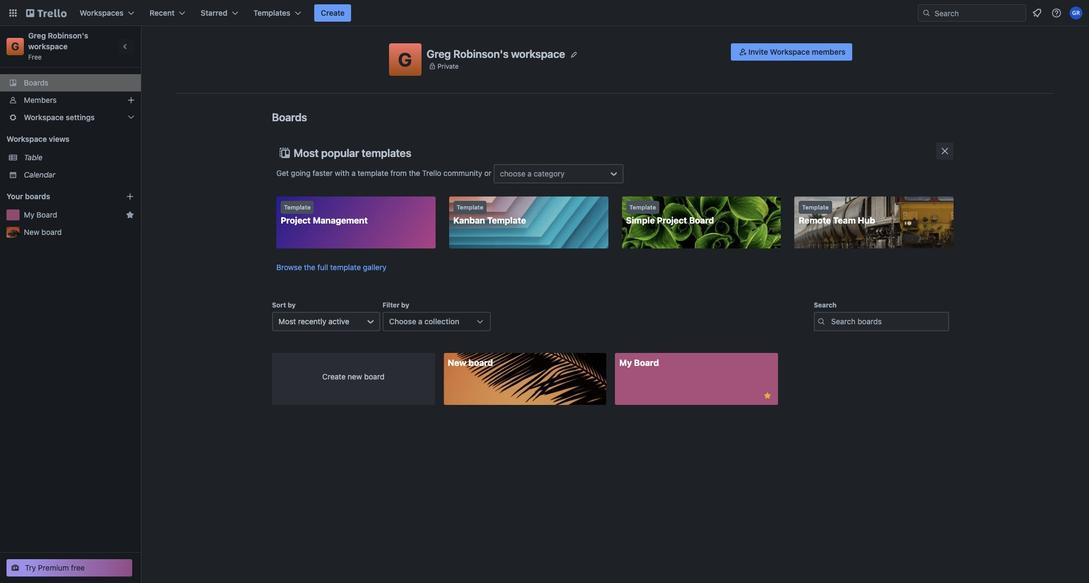 Task type: vqa. For each thing, say whether or not it's contained in the screenshot.
home image
no



Task type: describe. For each thing, give the bounding box(es) containing it.
robinson's for greg robinson's workspace free
[[48, 31, 88, 40]]

views
[[49, 134, 69, 144]]

board inside template simple project board
[[690, 216, 715, 226]]

recent button
[[143, 4, 192, 22]]

greg for greg robinson's workspace
[[427, 47, 451, 60]]

workspace views
[[7, 134, 69, 144]]

workspace for views
[[7, 134, 47, 144]]

workspaces
[[80, 8, 124, 17]]

from
[[391, 168, 407, 178]]

workspace inside invite workspace members button
[[771, 47, 810, 56]]

boards
[[25, 192, 50, 201]]

management
[[313, 216, 368, 226]]

0 vertical spatial the
[[409, 168, 420, 178]]

search image
[[923, 9, 931, 17]]

0 notifications image
[[1031, 7, 1044, 20]]

sort
[[272, 301, 286, 310]]

invite
[[749, 47, 769, 56]]

collection
[[425, 317, 460, 326]]

full
[[318, 263, 328, 272]]

0 vertical spatial new
[[24, 228, 39, 237]]

most recently active
[[279, 317, 350, 326]]

my inside button
[[24, 210, 34, 220]]

premium
[[38, 564, 69, 573]]

1 vertical spatial my
[[620, 358, 632, 368]]

starred icon image
[[126, 211, 134, 220]]

workspaces button
[[73, 4, 141, 22]]

active
[[329, 317, 350, 326]]

project inside 'template project management'
[[281, 216, 311, 226]]

search
[[814, 301, 837, 310]]

hub
[[858, 216, 876, 226]]

click to unstar this board. it will be removed from your starred list. image
[[763, 391, 773, 401]]

1 vertical spatial boards
[[272, 111, 307, 124]]

invite workspace members button
[[732, 43, 853, 61]]

1 horizontal spatial my board
[[620, 358, 659, 368]]

my board link
[[615, 354, 778, 406]]

templates
[[254, 8, 291, 17]]

community
[[444, 168, 483, 178]]

1 horizontal spatial new board link
[[444, 354, 607, 406]]

0 horizontal spatial boards
[[24, 78, 48, 87]]

recent
[[150, 8, 175, 17]]

robinson's for greg robinson's workspace
[[454, 47, 509, 60]]

simple
[[627, 216, 655, 226]]

greg robinson (gregrobinson96) image
[[1070, 7, 1083, 20]]

try premium free
[[25, 564, 85, 573]]

create for create new board
[[323, 372, 346, 382]]

2 horizontal spatial board
[[469, 358, 493, 368]]

browse the full template gallery link
[[277, 263, 387, 272]]

kanban
[[454, 216, 485, 226]]

board inside button
[[36, 210, 57, 220]]

workspace for greg robinson's workspace
[[511, 47, 566, 60]]

going
[[291, 168, 311, 178]]

0 horizontal spatial new board link
[[24, 227, 134, 238]]

table
[[24, 153, 43, 162]]

workspace for settings
[[24, 113, 64, 122]]

category
[[534, 169, 565, 178]]

template for simple
[[630, 204, 657, 211]]

most for most popular templates
[[294, 147, 319, 159]]

greg robinson's workspace
[[427, 47, 566, 60]]

choose
[[389, 317, 417, 326]]

workspace for greg robinson's workspace free
[[28, 42, 68, 51]]

templates button
[[247, 4, 308, 22]]

free
[[71, 564, 85, 573]]

1 vertical spatial template
[[330, 263, 361, 272]]

sm image
[[738, 47, 749, 57]]

settings
[[66, 113, 95, 122]]

sort by
[[272, 301, 296, 310]]

calendar link
[[24, 170, 134, 181]]

back to home image
[[26, 4, 67, 22]]

a for choose a collection
[[419, 317, 423, 326]]

members link
[[0, 92, 141, 109]]

template kanban template
[[454, 204, 526, 226]]

open information menu image
[[1052, 8, 1063, 18]]

team
[[834, 216, 856, 226]]

template for project
[[284, 204, 311, 211]]

0 vertical spatial board
[[42, 228, 62, 237]]

try premium free button
[[7, 560, 132, 577]]

your
[[7, 192, 23, 201]]

filter by
[[383, 301, 410, 310]]

1 horizontal spatial new board
[[448, 358, 493, 368]]



Task type: locate. For each thing, give the bounding box(es) containing it.
0 vertical spatial create
[[321, 8, 345, 17]]

choose
[[500, 169, 526, 178]]

template down going
[[284, 204, 311, 211]]

0 vertical spatial template
[[358, 168, 389, 178]]

by for sort by
[[288, 301, 296, 310]]

0 vertical spatial new board link
[[24, 227, 134, 238]]

workspace settings
[[24, 113, 95, 122]]

2 horizontal spatial a
[[528, 169, 532, 178]]

workspace
[[771, 47, 810, 56], [24, 113, 64, 122], [7, 134, 47, 144]]

starred button
[[194, 4, 245, 22]]

most down sort by
[[279, 317, 296, 326]]

0 horizontal spatial workspace
[[28, 42, 68, 51]]

template inside the template remote team hub
[[803, 204, 829, 211]]

choose a collection button
[[383, 312, 491, 332]]

new
[[24, 228, 39, 237], [448, 358, 467, 368]]

1 vertical spatial new
[[448, 358, 467, 368]]

1 horizontal spatial workspace
[[511, 47, 566, 60]]

new board down my board button
[[24, 228, 62, 237]]

choose a collection
[[389, 317, 460, 326]]

1 horizontal spatial g
[[398, 48, 412, 70]]

g button
[[389, 43, 422, 76]]

1 vertical spatial most
[[279, 317, 296, 326]]

robinson's inside greg robinson's workspace free
[[48, 31, 88, 40]]

0 vertical spatial my
[[24, 210, 34, 220]]

robinson's
[[48, 31, 88, 40], [454, 47, 509, 60]]

greg robinson's workspace link
[[28, 31, 90, 51]]

0 vertical spatial most
[[294, 147, 319, 159]]

browse the full template gallery
[[277, 263, 387, 272]]

project inside template simple project board
[[657, 216, 688, 226]]

invite workspace members
[[749, 47, 846, 56]]

template up simple
[[630, 204, 657, 211]]

workspace up free
[[28, 42, 68, 51]]

most
[[294, 147, 319, 159], [279, 317, 296, 326]]

create for create
[[321, 8, 345, 17]]

with
[[335, 168, 350, 178]]

by right filter
[[402, 301, 410, 310]]

template
[[358, 168, 389, 178], [330, 263, 361, 272]]

Search text field
[[814, 312, 950, 332]]

0 vertical spatial new board
[[24, 228, 62, 237]]

1 vertical spatial workspace
[[24, 113, 64, 122]]

g inside button
[[398, 48, 412, 70]]

create
[[321, 8, 345, 17], [323, 372, 346, 382]]

greg for greg robinson's workspace free
[[28, 31, 46, 40]]

project
[[281, 216, 311, 226], [657, 216, 688, 226]]

new board link
[[24, 227, 134, 238], [444, 354, 607, 406]]

template right full
[[330, 263, 361, 272]]

1 by from the left
[[288, 301, 296, 310]]

or
[[485, 168, 492, 178]]

most for most recently active
[[279, 317, 296, 326]]

members
[[24, 95, 57, 105]]

calendar
[[24, 170, 55, 179]]

template project management
[[281, 204, 368, 226]]

1 horizontal spatial a
[[419, 317, 423, 326]]

filter
[[383, 301, 400, 310]]

choose a category
[[500, 169, 565, 178]]

recently
[[298, 317, 327, 326]]

0 horizontal spatial the
[[304, 263, 316, 272]]

0 vertical spatial robinson's
[[48, 31, 88, 40]]

1 horizontal spatial my
[[620, 358, 632, 368]]

2 horizontal spatial board
[[690, 216, 715, 226]]

workspace inside greg robinson's workspace free
[[28, 42, 68, 51]]

2 vertical spatial board
[[364, 372, 385, 382]]

1 horizontal spatial new
[[448, 358, 467, 368]]

the left full
[[304, 263, 316, 272]]

create button
[[314, 4, 351, 22]]

robinson's down 'back to home' image
[[48, 31, 88, 40]]

a inside button
[[419, 317, 423, 326]]

project left management
[[281, 216, 311, 226]]

by right the sort
[[288, 301, 296, 310]]

starred
[[201, 8, 228, 17]]

by for filter by
[[402, 301, 410, 310]]

0 horizontal spatial by
[[288, 301, 296, 310]]

browse
[[277, 263, 302, 272]]

template up remote
[[803, 204, 829, 211]]

get going faster with a template from the trello community or
[[277, 168, 494, 178]]

a for choose a category
[[528, 169, 532, 178]]

template
[[284, 204, 311, 211], [457, 204, 484, 211], [630, 204, 657, 211], [803, 204, 829, 211], [487, 216, 526, 226]]

templates
[[362, 147, 412, 159]]

boards link
[[0, 74, 141, 92]]

private
[[438, 62, 459, 70]]

1 horizontal spatial robinson's
[[454, 47, 509, 60]]

template simple project board
[[627, 204, 715, 226]]

2 project from the left
[[657, 216, 688, 226]]

template for kanban
[[457, 204, 484, 211]]

0 vertical spatial boards
[[24, 78, 48, 87]]

1 vertical spatial greg
[[427, 47, 451, 60]]

g link
[[7, 38, 24, 55]]

0 vertical spatial workspace
[[771, 47, 810, 56]]

new
[[348, 372, 362, 382]]

1 horizontal spatial boards
[[272, 111, 307, 124]]

g left private on the left top of the page
[[398, 48, 412, 70]]

template down templates
[[358, 168, 389, 178]]

free
[[28, 53, 42, 61]]

1 horizontal spatial the
[[409, 168, 420, 178]]

1 horizontal spatial project
[[657, 216, 688, 226]]

greg up private on the left top of the page
[[427, 47, 451, 60]]

0 horizontal spatial board
[[36, 210, 57, 220]]

0 vertical spatial my board
[[24, 210, 57, 220]]

Search field
[[931, 5, 1026, 21]]

workspace up table
[[7, 134, 47, 144]]

remote
[[799, 216, 832, 226]]

0 horizontal spatial new board
[[24, 228, 62, 237]]

0 horizontal spatial robinson's
[[48, 31, 88, 40]]

primary element
[[0, 0, 1090, 26]]

template remote team hub
[[799, 204, 876, 226]]

workspace down primary element on the top of page
[[511, 47, 566, 60]]

members
[[812, 47, 846, 56]]

1 vertical spatial my board
[[620, 358, 659, 368]]

workspace inside workspace settings popup button
[[24, 113, 64, 122]]

new board down collection
[[448, 358, 493, 368]]

boards
[[24, 78, 48, 87], [272, 111, 307, 124]]

robinson's up private on the left top of the page
[[454, 47, 509, 60]]

by
[[288, 301, 296, 310], [402, 301, 410, 310]]

1 horizontal spatial by
[[402, 301, 410, 310]]

0 horizontal spatial a
[[352, 168, 356, 178]]

try
[[25, 564, 36, 573]]

board
[[36, 210, 57, 220], [690, 216, 715, 226], [635, 358, 659, 368]]

my board
[[24, 210, 57, 220], [620, 358, 659, 368]]

add board image
[[126, 192, 134, 201]]

0 horizontal spatial board
[[42, 228, 62, 237]]

0 horizontal spatial g
[[11, 40, 19, 53]]

new board
[[24, 228, 62, 237], [448, 358, 493, 368]]

new down collection
[[448, 358, 467, 368]]

greg up free
[[28, 31, 46, 40]]

0 vertical spatial greg
[[28, 31, 46, 40]]

gallery
[[363, 263, 387, 272]]

1 vertical spatial board
[[469, 358, 493, 368]]

1 horizontal spatial board
[[364, 372, 385, 382]]

the right from
[[409, 168, 420, 178]]

workspace
[[28, 42, 68, 51], [511, 47, 566, 60]]

g for g 'link'
[[11, 40, 19, 53]]

template up kanban
[[457, 204, 484, 211]]

greg robinson's workspace free
[[28, 31, 90, 61]]

g for 'g' button
[[398, 48, 412, 70]]

your boards
[[7, 192, 50, 201]]

1 vertical spatial new board
[[448, 358, 493, 368]]

template right kanban
[[487, 216, 526, 226]]

template for remote
[[803, 204, 829, 211]]

template inside 'template project management'
[[284, 204, 311, 211]]

create inside 'button'
[[321, 8, 345, 17]]

g inside 'link'
[[11, 40, 19, 53]]

create new board
[[323, 372, 385, 382]]

get
[[277, 168, 289, 178]]

new down your boards
[[24, 228, 39, 237]]

0 horizontal spatial my board
[[24, 210, 57, 220]]

greg inside greg robinson's workspace free
[[28, 31, 46, 40]]

board
[[42, 228, 62, 237], [469, 358, 493, 368], [364, 372, 385, 382]]

workspace right invite
[[771, 47, 810, 56]]

1 vertical spatial new board link
[[444, 354, 607, 406]]

workspace down members
[[24, 113, 64, 122]]

1 horizontal spatial greg
[[427, 47, 451, 60]]

1 vertical spatial the
[[304, 263, 316, 272]]

my board inside button
[[24, 210, 57, 220]]

0 horizontal spatial my
[[24, 210, 34, 220]]

project right simple
[[657, 216, 688, 226]]

most up going
[[294, 147, 319, 159]]

most popular templates
[[294, 147, 412, 159]]

faster
[[313, 168, 333, 178]]

workspace navigation collapse icon image
[[118, 39, 133, 54]]

greg
[[28, 31, 46, 40], [427, 47, 451, 60]]

1 vertical spatial create
[[323, 372, 346, 382]]

g left greg robinson's workspace free on the left top
[[11, 40, 19, 53]]

my board button
[[24, 210, 121, 221]]

your boards with 2 items element
[[7, 190, 110, 203]]

0 horizontal spatial greg
[[28, 31, 46, 40]]

1 horizontal spatial board
[[635, 358, 659, 368]]

1 project from the left
[[281, 216, 311, 226]]

0 horizontal spatial project
[[281, 216, 311, 226]]

popular
[[321, 147, 359, 159]]

2 by from the left
[[402, 301, 410, 310]]

1 vertical spatial robinson's
[[454, 47, 509, 60]]

table link
[[24, 152, 134, 163]]

workspace settings button
[[0, 109, 141, 126]]

2 vertical spatial workspace
[[7, 134, 47, 144]]

template inside template simple project board
[[630, 204, 657, 211]]

a
[[352, 168, 356, 178], [528, 169, 532, 178], [419, 317, 423, 326]]

trello
[[422, 168, 442, 178]]

0 horizontal spatial new
[[24, 228, 39, 237]]



